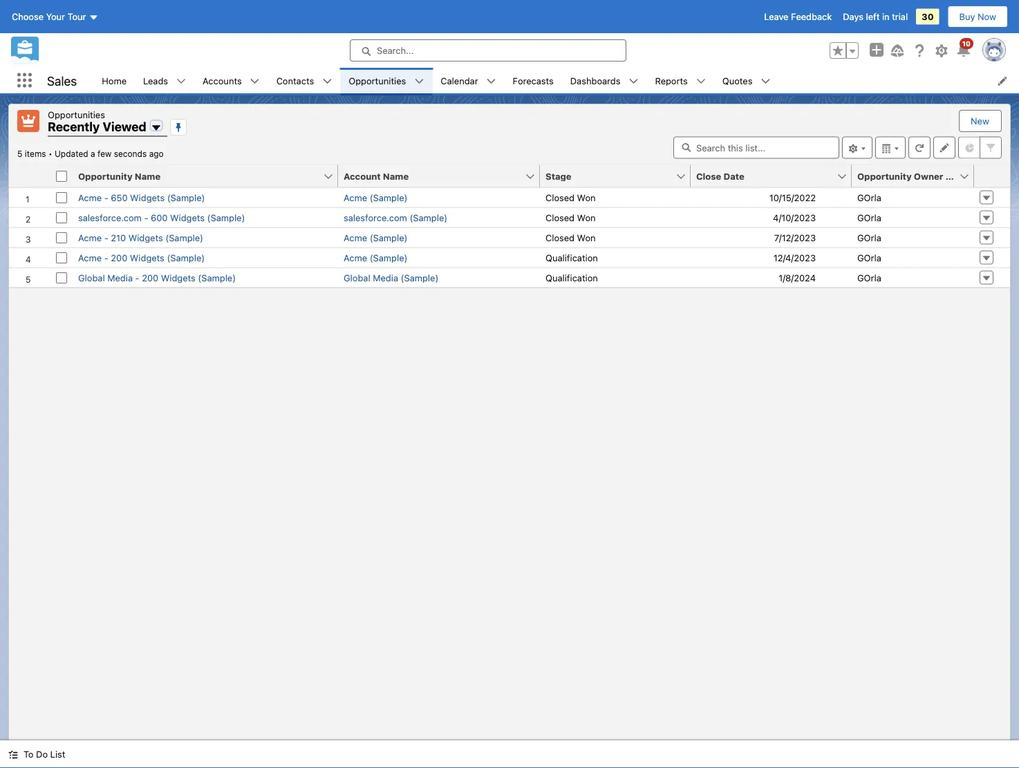 Task type: locate. For each thing, give the bounding box(es) containing it.
widgets down acme - 210 widgets (sample) at top
[[130, 253, 165, 263]]

opportunity down few
[[78, 171, 133, 181]]

- for 600
[[144, 212, 148, 223]]

media down acme - 200 widgets (sample) link
[[107, 273, 133, 283]]

2 vertical spatial won
[[577, 232, 596, 243]]

salesforce.com - 600 widgets (sample)
[[78, 212, 245, 223]]

text default image right leads
[[176, 76, 186, 86]]

qualification for acme (sample)
[[546, 253, 598, 263]]

2 opportunity from the left
[[858, 171, 912, 181]]

1 vertical spatial 200
[[142, 273, 159, 283]]

1 horizontal spatial opportunity
[[858, 171, 912, 181]]

action element
[[975, 165, 1011, 188]]

1 name from the left
[[135, 171, 161, 181]]

days left in trial
[[843, 11, 908, 22]]

200
[[111, 253, 127, 263], [142, 273, 159, 283]]

widgets
[[130, 192, 165, 203], [170, 212, 205, 223], [128, 232, 163, 243], [130, 253, 165, 263], [161, 273, 196, 283]]

salesforce.com up 210 at the left
[[78, 212, 142, 223]]

text default image inside 'opportunities' "list item"
[[415, 76, 424, 86]]

now
[[978, 11, 997, 22]]

2 closed from the top
[[546, 212, 575, 223]]

text default image for leads
[[176, 76, 186, 86]]

1 media from the left
[[107, 273, 133, 283]]

0 horizontal spatial 200
[[111, 253, 127, 263]]

gorla
[[858, 192, 882, 203], [858, 212, 882, 223], [858, 232, 882, 243], [858, 253, 882, 263], [858, 273, 882, 283]]

2 salesforce.com from the left
[[344, 212, 407, 223]]

1 global from the left
[[78, 273, 105, 283]]

3 gorla from the top
[[858, 232, 882, 243]]

1 horizontal spatial media
[[373, 273, 398, 283]]

salesforce.com (sample) link
[[344, 212, 448, 223]]

widgets up acme - 200 widgets (sample) link
[[128, 232, 163, 243]]

name
[[135, 171, 161, 181], [383, 171, 409, 181]]

1 opportunity from the left
[[78, 171, 133, 181]]

1 vertical spatial closed won
[[546, 212, 596, 223]]

1 acme (sample) link from the top
[[344, 192, 408, 203]]

recently viewed grid
[[9, 165, 1011, 288]]

closed for 4/10/2023
[[546, 212, 575, 223]]

text default image for accounts
[[250, 76, 260, 86]]

text default image left to
[[8, 750, 18, 760]]

1 text default image from the left
[[176, 76, 186, 86]]

opportunities
[[349, 75, 406, 86], [48, 109, 105, 120]]

text default image down "search..." button on the top of page
[[487, 76, 496, 86]]

0 horizontal spatial opportunity
[[78, 171, 133, 181]]

2 text default image from the left
[[487, 76, 496, 86]]

salesforce.com down account name
[[344, 212, 407, 223]]

name for account name
[[383, 171, 409, 181]]

text default image right quotes
[[761, 76, 771, 86]]

name up acme - 650 widgets (sample)
[[135, 171, 161, 181]]

buy now
[[960, 11, 997, 22]]

closed for 7/12/2023
[[546, 232, 575, 243]]

text default image inside dashboards list item
[[629, 76, 639, 86]]

1 vertical spatial acme (sample)
[[344, 232, 408, 243]]

gorla for 1/8/2024
[[858, 273, 882, 283]]

closed won
[[546, 192, 596, 203], [546, 212, 596, 223], [546, 232, 596, 243]]

global media - 200 widgets (sample)
[[78, 273, 236, 283]]

acme down salesforce.com (sample) link
[[344, 232, 367, 243]]

2 acme (sample) from the top
[[344, 232, 408, 243]]

item number element
[[9, 165, 51, 188]]

salesforce.com
[[78, 212, 142, 223], [344, 212, 407, 223]]

0 vertical spatial won
[[577, 192, 596, 203]]

acme (sample) link up "global media (sample)" "link"
[[344, 253, 408, 263]]

closed
[[546, 192, 575, 203], [546, 212, 575, 223], [546, 232, 575, 243]]

acme - 650 widgets (sample)
[[78, 192, 205, 203]]

- left 650
[[104, 192, 108, 203]]

0 vertical spatial acme (sample)
[[344, 192, 408, 203]]

media
[[107, 273, 133, 283], [373, 273, 398, 283]]

sales
[[47, 73, 77, 88]]

3 text default image from the left
[[629, 76, 639, 86]]

opportunity for opportunity name
[[78, 171, 133, 181]]

2 won from the top
[[577, 212, 596, 223]]

1 vertical spatial won
[[577, 212, 596, 223]]

text default image inside accounts list item
[[250, 76, 260, 86]]

5 items • updated a few seconds ago
[[17, 149, 164, 159]]

won
[[577, 192, 596, 203], [577, 212, 596, 223], [577, 232, 596, 243]]

Search Recently Viewed list view. search field
[[674, 137, 840, 159]]

recently
[[48, 119, 100, 134]]

quotes list item
[[714, 68, 779, 93]]

days
[[843, 11, 864, 22]]

quotes link
[[714, 68, 761, 93]]

- left 210 at the left
[[104, 232, 108, 243]]

list
[[50, 750, 65, 760]]

1 qualification from the top
[[546, 253, 598, 263]]

dashboards list item
[[562, 68, 647, 93]]

search... button
[[350, 39, 627, 62]]

2 gorla from the top
[[858, 212, 882, 223]]

text default image inside the to do list button
[[8, 750, 18, 760]]

cell
[[51, 165, 73, 188]]

contacts link
[[268, 68, 323, 93]]

1 horizontal spatial opportunities
[[349, 75, 406, 86]]

2 acme (sample) link from the top
[[344, 232, 408, 243]]

2 closed won from the top
[[546, 212, 596, 223]]

opportunities image
[[17, 110, 39, 132]]

opportunity left owner
[[858, 171, 912, 181]]

global
[[78, 273, 105, 283], [344, 273, 371, 283]]

name right account
[[383, 171, 409, 181]]

opportunity name element
[[73, 165, 347, 188]]

left
[[866, 11, 880, 22]]

1 acme (sample) from the top
[[344, 192, 408, 203]]

3 acme (sample) from the top
[[344, 253, 408, 263]]

opportunities inside opportunities link
[[349, 75, 406, 86]]

acme left 650
[[78, 192, 102, 203]]

text default image right reports
[[696, 76, 706, 86]]

1 horizontal spatial salesforce.com
[[344, 212, 407, 223]]

1 salesforce.com from the left
[[78, 212, 142, 223]]

owner
[[914, 171, 944, 181]]

1 vertical spatial acme (sample) link
[[344, 232, 408, 243]]

1 horizontal spatial name
[[383, 171, 409, 181]]

acme (sample) up "global media (sample)" "link"
[[344, 253, 408, 263]]

0 vertical spatial 200
[[111, 253, 127, 263]]

action image
[[975, 165, 1011, 187]]

2 vertical spatial closed
[[546, 232, 575, 243]]

5 gorla from the top
[[858, 273, 882, 283]]

acme (sample) link
[[344, 192, 408, 203], [344, 232, 408, 243], [344, 253, 408, 263]]

leads link
[[135, 68, 176, 93]]

- down acme - 200 widgets (sample)
[[135, 273, 140, 283]]

global media (sample) link
[[344, 273, 439, 283]]

200 down 210 at the left
[[111, 253, 127, 263]]

search...
[[377, 45, 414, 56]]

widgets up "600"
[[130, 192, 165, 203]]

acme - 200 widgets (sample) link
[[78, 253, 205, 263]]

4 gorla from the top
[[858, 253, 882, 263]]

2 vertical spatial closed won
[[546, 232, 596, 243]]

opportunity owner alias
[[858, 171, 968, 181]]

new
[[971, 116, 990, 126]]

close
[[697, 171, 722, 181]]

to
[[24, 750, 34, 760]]

text default image left "calendar" link
[[415, 76, 424, 86]]

salesforce.com for salesforce.com (sample)
[[344, 212, 407, 223]]

0 vertical spatial opportunities
[[349, 75, 406, 86]]

acme (sample) link down account name
[[344, 192, 408, 203]]

accounts list item
[[194, 68, 268, 93]]

media for -
[[107, 273, 133, 283]]

3 won from the top
[[577, 232, 596, 243]]

your
[[46, 11, 65, 22]]

0 vertical spatial qualification
[[546, 253, 598, 263]]

name inside opportunity name button
[[135, 171, 161, 181]]

gorla for 7/12/2023
[[858, 232, 882, 243]]

closed won for 7/12/2023
[[546, 232, 596, 243]]

widgets right "600"
[[170, 212, 205, 223]]

viewed
[[103, 119, 147, 134]]

text default image
[[250, 76, 260, 86], [323, 76, 332, 86], [415, 76, 424, 86], [696, 76, 706, 86], [8, 750, 18, 760]]

1 vertical spatial qualification
[[546, 273, 598, 283]]

reports list item
[[647, 68, 714, 93]]

opportunities down sales
[[48, 109, 105, 120]]

acme
[[78, 192, 102, 203], [344, 192, 367, 203], [78, 232, 102, 243], [344, 232, 367, 243], [78, 253, 102, 263], [344, 253, 367, 263]]

0 horizontal spatial salesforce.com
[[78, 212, 142, 223]]

0 vertical spatial acme (sample) link
[[344, 192, 408, 203]]

won for 4/10/2023
[[577, 212, 596, 223]]

2 vertical spatial acme (sample)
[[344, 253, 408, 263]]

4 text default image from the left
[[761, 76, 771, 86]]

opportunity
[[78, 171, 133, 181], [858, 171, 912, 181]]

0 horizontal spatial global
[[78, 273, 105, 283]]

text default image
[[176, 76, 186, 86], [487, 76, 496, 86], [629, 76, 639, 86], [761, 76, 771, 86]]

text default image inside 'reports' list item
[[696, 76, 706, 86]]

acme (sample)
[[344, 192, 408, 203], [344, 232, 408, 243], [344, 253, 408, 263]]

opportunity owner alias button
[[852, 165, 968, 187]]

text default image inside calendar list item
[[487, 76, 496, 86]]

text default image right contacts
[[323, 76, 332, 86]]

1 vertical spatial opportunities
[[48, 109, 105, 120]]

2 media from the left
[[373, 273, 398, 283]]

name for opportunity name
[[135, 171, 161, 181]]

1 vertical spatial closed
[[546, 212, 575, 223]]

0 horizontal spatial media
[[107, 273, 133, 283]]

home link
[[94, 68, 135, 93]]

-
[[104, 192, 108, 203], [144, 212, 148, 223], [104, 232, 108, 243], [104, 253, 108, 263], [135, 273, 140, 283]]

200 down acme - 200 widgets (sample)
[[142, 273, 159, 283]]

acme (sample) link down salesforce.com (sample) link
[[344, 232, 408, 243]]

•
[[48, 149, 52, 159]]

- left "600"
[[144, 212, 148, 223]]

leave
[[765, 11, 789, 22]]

recently viewed|opportunities|list view element
[[8, 104, 1011, 741]]

text default image inside quotes list item
[[761, 76, 771, 86]]

0 horizontal spatial name
[[135, 171, 161, 181]]

media down salesforce.com (sample) link
[[373, 273, 398, 283]]

qualification
[[546, 253, 598, 263], [546, 273, 598, 283]]

3 closed from the top
[[546, 232, 575, 243]]

acme (sample) for acme - 650 widgets (sample)
[[344, 192, 408, 203]]

0 vertical spatial closed
[[546, 192, 575, 203]]

2 global from the left
[[344, 273, 371, 283]]

text default image inside leads list item
[[176, 76, 186, 86]]

opportunities down search... on the top of the page
[[349, 75, 406, 86]]

account name element
[[338, 165, 549, 188]]

accounts
[[203, 75, 242, 86]]

stage button
[[540, 165, 676, 187]]

recently viewed status
[[17, 149, 55, 159]]

1 closed won from the top
[[546, 192, 596, 203]]

salesforce.com for salesforce.com - 600 widgets (sample)
[[78, 212, 142, 223]]

acme (sample) down salesforce.com (sample) link
[[344, 232, 408, 243]]

3 closed won from the top
[[546, 232, 596, 243]]

list containing home
[[94, 68, 1020, 93]]

7/12/2023
[[775, 232, 816, 243]]

2 name from the left
[[383, 171, 409, 181]]

calendar
[[441, 75, 478, 86]]

in
[[883, 11, 890, 22]]

text default image inside contacts "list item"
[[323, 76, 332, 86]]

2 vertical spatial acme (sample) link
[[344, 253, 408, 263]]

3 acme (sample) link from the top
[[344, 253, 408, 263]]

1 won from the top
[[577, 192, 596, 203]]

0 vertical spatial closed won
[[546, 192, 596, 203]]

- down the acme - 210 widgets (sample) link on the top left of the page
[[104, 253, 108, 263]]

gorla for 12/4/2023
[[858, 253, 882, 263]]

recently viewed
[[48, 119, 147, 134]]

1 horizontal spatial global
[[344, 273, 371, 283]]

leads
[[143, 75, 168, 86]]

(sample)
[[167, 192, 205, 203], [370, 192, 408, 203], [207, 212, 245, 223], [410, 212, 448, 223], [166, 232, 203, 243], [370, 232, 408, 243], [167, 253, 205, 263], [370, 253, 408, 263], [198, 273, 236, 283], [401, 273, 439, 283]]

2 qualification from the top
[[546, 273, 598, 283]]

group
[[830, 42, 859, 59]]

forecasts
[[513, 75, 554, 86]]

acme (sample) down account name
[[344, 192, 408, 203]]

text default image right accounts
[[250, 76, 260, 86]]

alias
[[946, 171, 968, 181]]

0 horizontal spatial opportunities
[[48, 109, 105, 120]]

list
[[94, 68, 1020, 93]]

choose your tour
[[12, 11, 86, 22]]

None search field
[[674, 137, 840, 159]]

- for 210
[[104, 232, 108, 243]]

text default image left reports
[[629, 76, 639, 86]]

opportunity name button
[[73, 165, 323, 187]]

feedback
[[791, 11, 832, 22]]

close date element
[[691, 165, 861, 188]]

opportunities link
[[341, 68, 415, 93]]

name inside account name button
[[383, 171, 409, 181]]



Task type: vqa. For each thing, say whether or not it's contained in the screenshot.
Widgets for 210
yes



Task type: describe. For each thing, give the bounding box(es) containing it.
account name
[[344, 171, 409, 181]]

opportunity name
[[78, 171, 161, 181]]

acme (sample) link for acme - 210 widgets (sample)
[[344, 232, 408, 243]]

buy
[[960, 11, 976, 22]]

10 button
[[956, 38, 974, 59]]

text default image for contacts
[[323, 76, 332, 86]]

quotes
[[723, 75, 753, 86]]

5
[[17, 149, 22, 159]]

choose your tour button
[[11, 6, 99, 28]]

buy now button
[[948, 6, 1009, 28]]

contacts
[[276, 75, 314, 86]]

text default image for calendar
[[487, 76, 496, 86]]

media for (sample)
[[373, 273, 398, 283]]

reports
[[655, 75, 688, 86]]

650
[[111, 192, 128, 203]]

600
[[151, 212, 168, 223]]

210
[[111, 232, 126, 243]]

global for global media - 200 widgets (sample)
[[78, 273, 105, 283]]

widgets for 210
[[128, 232, 163, 243]]

acme left 210 at the left
[[78, 232, 102, 243]]

acme (sample) link for acme - 650 widgets (sample)
[[344, 192, 408, 203]]

close date
[[697, 171, 745, 181]]

leads list item
[[135, 68, 194, 93]]

cell inside recently viewed grid
[[51, 165, 73, 188]]

opportunities inside 'recently viewed|opportunities|list view' element
[[48, 109, 105, 120]]

account name button
[[338, 165, 525, 187]]

updated
[[55, 149, 88, 159]]

opportunities list item
[[341, 68, 433, 93]]

4/10/2023
[[774, 212, 816, 223]]

item number image
[[9, 165, 51, 187]]

- for 650
[[104, 192, 108, 203]]

won for 7/12/2023
[[577, 232, 596, 243]]

items
[[25, 149, 46, 159]]

reports link
[[647, 68, 696, 93]]

salesforce.com - 600 widgets (sample) link
[[78, 212, 245, 223]]

stage
[[546, 171, 572, 181]]

global media (sample)
[[344, 273, 439, 283]]

acme down account
[[344, 192, 367, 203]]

to do list button
[[0, 741, 74, 769]]

global media - 200 widgets (sample) link
[[78, 273, 236, 283]]

few
[[98, 149, 112, 159]]

dashboards
[[571, 75, 621, 86]]

acme down the acme - 210 widgets (sample) link on the top left of the page
[[78, 253, 102, 263]]

widgets for 650
[[130, 192, 165, 203]]

account
[[344, 171, 381, 181]]

acme - 210 widgets (sample)
[[78, 232, 203, 243]]

ago
[[149, 149, 164, 159]]

10
[[963, 39, 971, 47]]

12/4/2023
[[774, 253, 816, 263]]

- for 200
[[104, 253, 108, 263]]

acme (sample) for acme - 200 widgets (sample)
[[344, 253, 408, 263]]

acme up "global media (sample)" "link"
[[344, 253, 367, 263]]

text default image for opportunities
[[415, 76, 424, 86]]

1 gorla from the top
[[858, 192, 882, 203]]

seconds
[[114, 149, 147, 159]]

do
[[36, 750, 48, 760]]

10/15/2022
[[770, 192, 816, 203]]

tour
[[68, 11, 86, 22]]

30
[[922, 11, 934, 22]]

contacts list item
[[268, 68, 341, 93]]

calendar link
[[433, 68, 487, 93]]

global for global media (sample)
[[344, 273, 371, 283]]

close date button
[[691, 165, 837, 187]]

acme (sample) for acme - 210 widgets (sample)
[[344, 232, 408, 243]]

acme (sample) link for acme - 200 widgets (sample)
[[344, 253, 408, 263]]

accounts link
[[194, 68, 250, 93]]

a
[[91, 149, 95, 159]]

to do list
[[24, 750, 65, 760]]

text default image for reports
[[696, 76, 706, 86]]

salesforce.com (sample)
[[344, 212, 448, 223]]

text default image for quotes
[[761, 76, 771, 86]]

gorla for 4/10/2023
[[858, 212, 882, 223]]

1/8/2024
[[779, 273, 816, 283]]

closed won for 4/10/2023
[[546, 212, 596, 223]]

text default image for dashboards
[[629, 76, 639, 86]]

leave feedback
[[765, 11, 832, 22]]

choose
[[12, 11, 44, 22]]

qualification for global media (sample)
[[546, 273, 598, 283]]

opportunity owner alias element
[[852, 165, 983, 188]]

leave feedback link
[[765, 11, 832, 22]]

trial
[[893, 11, 908, 22]]

acme - 650 widgets (sample) link
[[78, 192, 205, 203]]

1 horizontal spatial 200
[[142, 273, 159, 283]]

new button
[[960, 111, 1001, 131]]

forecasts link
[[505, 68, 562, 93]]

opportunity for opportunity owner alias
[[858, 171, 912, 181]]

widgets for 200
[[130, 253, 165, 263]]

widgets for 600
[[170, 212, 205, 223]]

dashboards link
[[562, 68, 629, 93]]

acme - 200 widgets (sample)
[[78, 253, 205, 263]]

calendar list item
[[433, 68, 505, 93]]

stage element
[[540, 165, 699, 188]]

date
[[724, 171, 745, 181]]

home
[[102, 75, 127, 86]]

acme - 210 widgets (sample) link
[[78, 232, 203, 243]]

widgets down acme - 200 widgets (sample)
[[161, 273, 196, 283]]

1 closed from the top
[[546, 192, 575, 203]]



